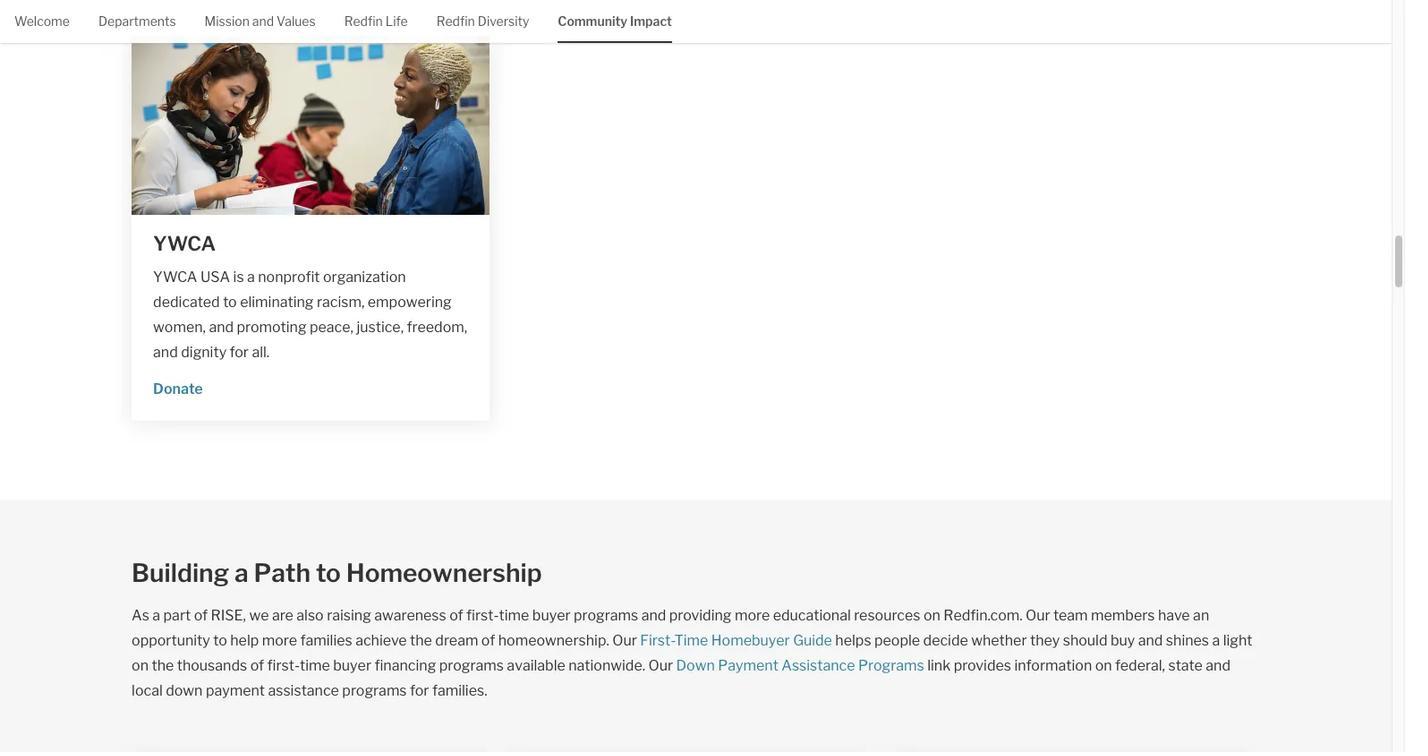Task type: describe. For each thing, give the bounding box(es) containing it.
redfin life
[[344, 13, 408, 29]]

time inside helps people decide whether they should buy and shines a light on the thousands of first-time buyer financing programs available nationwide. our
[[300, 657, 330, 674]]

redfin for redfin life
[[344, 13, 383, 29]]

1 horizontal spatial more
[[735, 607, 770, 624]]

help
[[230, 632, 259, 649]]

information
[[1015, 657, 1092, 674]]

guide
[[793, 632, 833, 649]]

impact
[[630, 13, 672, 29]]

is
[[233, 268, 244, 285]]

buyer inside as a part of rise, we are also raising awareness of first-time buyer programs and providing more educational resources on redfin.com. our team members have an opportunity to help more families achieve the dream of homeownership. our
[[533, 607, 571, 624]]

redfin.com.
[[944, 607, 1023, 624]]

values
[[277, 13, 316, 29]]

payment
[[206, 682, 265, 699]]

rise,
[[211, 607, 246, 624]]

down payment assistance programs link
[[676, 657, 925, 674]]

mission and values link
[[205, 0, 316, 41]]

helps people decide whether they should buy and shines a light on the thousands of first-time buyer financing programs available nationwide. our
[[132, 632, 1253, 674]]

on inside helps people decide whether they should buy and shines a light on the thousands of first-time buyer financing programs available nationwide. our
[[132, 657, 149, 674]]

a left path
[[234, 558, 248, 588]]

mission
[[205, 13, 250, 29]]

ywca for ywca
[[153, 232, 216, 255]]

whether
[[972, 632, 1027, 649]]

down payment assistance programs
[[676, 657, 925, 674]]

all.
[[252, 344, 270, 361]]

our for redfin.com.
[[1026, 607, 1051, 624]]

link
[[928, 657, 951, 674]]

time inside as a part of rise, we are also raising awareness of first-time buyer programs and providing more educational resources on redfin.com. our team members have an opportunity to help more families achieve the dream of homeownership. our
[[499, 607, 529, 624]]

programs inside link provides information on federal, state and local down payment assistance programs for families.
[[342, 682, 407, 699]]

to inside as a part of rise, we are also raising awareness of first-time buyer programs and providing more educational resources on redfin.com. our team members have an opportunity to help more families achieve the dream of homeownership. our
[[213, 632, 227, 649]]

members
[[1091, 607, 1155, 624]]

for inside link provides information on federal, state and local down payment assistance programs for families.
[[410, 682, 429, 699]]

programs inside as a part of rise, we are also raising awareness of first-time buyer programs and providing more educational resources on redfin.com. our team members have an opportunity to help more families achieve the dream of homeownership. our
[[574, 607, 639, 624]]

homeownership.
[[498, 632, 610, 649]]

redfin life link
[[344, 0, 408, 41]]

promoting
[[237, 318, 307, 335]]

empowering
[[368, 293, 452, 310]]

also
[[297, 607, 324, 624]]

first-time homebuyer guide
[[640, 632, 833, 649]]

dream
[[435, 632, 478, 649]]

providing
[[670, 607, 732, 624]]

provides
[[954, 657, 1012, 674]]

they
[[1030, 632, 1060, 649]]

racism,
[[317, 293, 365, 310]]

community impact link
[[558, 0, 672, 41]]

nationwide.
[[569, 657, 646, 674]]

link provides information on federal, state and local down payment assistance programs for families.
[[132, 657, 1231, 699]]

helps
[[836, 632, 872, 649]]

organization
[[323, 268, 406, 285]]

of right part
[[194, 607, 208, 624]]

of up dream
[[450, 607, 463, 624]]

first- inside as a part of rise, we are also raising awareness of first-time buyer programs and providing more educational resources on redfin.com. our team members have an opportunity to help more families achieve the dream of homeownership. our
[[467, 607, 499, 624]]

departments
[[98, 13, 176, 29]]

the inside helps people decide whether they should buy and shines a light on the thousands of first-time buyer financing programs available nationwide. our
[[152, 657, 174, 674]]

have
[[1159, 607, 1190, 624]]

redfin diversity link
[[437, 0, 529, 41]]

financing
[[375, 657, 436, 674]]

of right dream
[[482, 632, 495, 649]]

assistance
[[268, 682, 339, 699]]

justice,
[[357, 318, 404, 335]]

payment
[[718, 657, 779, 674]]

and inside mission and values link
[[252, 13, 274, 29]]

women,
[[153, 318, 206, 335]]

community impact
[[558, 13, 672, 29]]

0 horizontal spatial our
[[613, 632, 637, 649]]

life
[[386, 13, 408, 29]]

redfin for redfin diversity
[[437, 13, 475, 29]]

usa
[[200, 268, 230, 285]]

a inside helps people decide whether they should buy and shines a light on the thousands of first-time buyer financing programs available nationwide. our
[[1213, 632, 1221, 649]]

community
[[558, 13, 628, 29]]



Task type: locate. For each thing, give the bounding box(es) containing it.
and down light on the right bottom
[[1206, 657, 1231, 674]]

path
[[254, 558, 311, 588]]

time down families
[[300, 657, 330, 674]]

homeownership
[[346, 558, 542, 588]]

1 horizontal spatial for
[[410, 682, 429, 699]]

and up first-
[[642, 607, 666, 624]]

1 horizontal spatial first-
[[467, 607, 499, 624]]

our down first-
[[649, 657, 673, 674]]

building
[[132, 558, 229, 588]]

2 horizontal spatial on
[[1096, 657, 1113, 674]]

1 horizontal spatial on
[[924, 607, 941, 624]]

our up they
[[1026, 607, 1051, 624]]

federal,
[[1116, 657, 1166, 674]]

2 ywca from the top
[[153, 268, 197, 285]]

first- inside helps people decide whether they should buy and shines a light on the thousands of first-time buyer financing programs available nationwide. our
[[267, 657, 300, 674]]

time up "homeownership."
[[499, 607, 529, 624]]

of down the help
[[250, 657, 264, 674]]

and left values
[[252, 13, 274, 29]]

families
[[300, 632, 353, 649]]

ywca
[[153, 232, 216, 255], [153, 268, 197, 285]]

and inside as a part of rise, we are also raising awareness of first-time buyer programs and providing more educational resources on redfin.com. our team members have an opportunity to help more families achieve the dream of homeownership. our
[[642, 607, 666, 624]]

first-
[[640, 632, 675, 649]]

programs inside helps people decide whether they should buy and shines a light on the thousands of first-time buyer financing programs available nationwide. our
[[439, 657, 504, 674]]

the down opportunity at the bottom left of page
[[152, 657, 174, 674]]

redfin left diversity
[[437, 13, 475, 29]]

raising
[[327, 607, 371, 624]]

1 vertical spatial for
[[410, 682, 429, 699]]

1 horizontal spatial our
[[649, 657, 673, 674]]

for left all.
[[230, 344, 249, 361]]

achieve
[[356, 632, 407, 649]]

2 redfin from the left
[[437, 13, 475, 29]]

programs up families.
[[439, 657, 504, 674]]

redfin diversity
[[437, 13, 529, 29]]

ywca up usa
[[153, 232, 216, 255]]

1 vertical spatial buyer
[[333, 657, 372, 674]]

1 horizontal spatial redfin
[[437, 13, 475, 29]]

the inside as a part of rise, we are also raising awareness of first-time buyer programs and providing more educational resources on redfin.com. our team members have an opportunity to help more families achieve the dream of homeownership. our
[[410, 632, 432, 649]]

1 vertical spatial the
[[152, 657, 174, 674]]

a inside as a part of rise, we are also raising awareness of first-time buyer programs and providing more educational resources on redfin.com. our team members have an opportunity to help more families achieve the dream of homeownership. our
[[153, 607, 160, 624]]

1 vertical spatial ywca
[[153, 268, 197, 285]]

local
[[132, 682, 163, 699]]

ywca inside ywca link
[[153, 232, 216, 255]]

programs
[[859, 657, 925, 674]]

first-time homebuyer guide link
[[640, 632, 833, 649]]

more
[[735, 607, 770, 624], [262, 632, 297, 649]]

on inside as a part of rise, we are also raising awareness of first-time buyer programs and providing more educational resources on redfin.com. our team members have an opportunity to help more families achieve the dream of homeownership. our
[[924, 607, 941, 624]]

and
[[252, 13, 274, 29], [209, 318, 234, 335], [153, 344, 178, 361], [642, 607, 666, 624], [1139, 632, 1163, 649], [1206, 657, 1231, 674]]

ywca inside the ywca usa is a nonprofit organization dedicated to eliminating racism, empowering women, and promoting peace, justice, freedom, and dignity for all.
[[153, 268, 197, 285]]

ywca team members reading book image
[[132, 36, 490, 215]]

light
[[1224, 632, 1253, 649]]

families.
[[432, 682, 488, 699]]

of
[[194, 607, 208, 624], [450, 607, 463, 624], [482, 632, 495, 649], [250, 657, 264, 674]]

donate
[[153, 380, 203, 397]]

more down are
[[262, 632, 297, 649]]

an
[[1194, 607, 1210, 624]]

building a path to homeownership
[[132, 558, 542, 588]]

0 horizontal spatial for
[[230, 344, 249, 361]]

as a part of rise, we are also raising awareness of first-time buyer programs and providing more educational resources on redfin.com. our team members have an opportunity to help more families achieve the dream of homeownership. our
[[132, 607, 1210, 649]]

on inside link provides information on federal, state and local down payment assistance programs for families.
[[1096, 657, 1113, 674]]

freedom,
[[407, 318, 467, 335]]

buyer
[[533, 607, 571, 624], [333, 657, 372, 674]]

2 vertical spatial programs
[[342, 682, 407, 699]]

0 vertical spatial ywca
[[153, 232, 216, 255]]

0 horizontal spatial buyer
[[333, 657, 372, 674]]

opportunity
[[132, 632, 210, 649]]

and up the federal,
[[1139, 632, 1163, 649]]

down
[[676, 657, 715, 674]]

programs
[[574, 607, 639, 624], [439, 657, 504, 674], [342, 682, 407, 699]]

to inside the ywca usa is a nonprofit organization dedicated to eliminating racism, empowering women, and promoting peace, justice, freedom, and dignity for all.
[[223, 293, 237, 310]]

we
[[249, 607, 269, 624]]

and inside link provides information on federal, state and local down payment assistance programs for families.
[[1206, 657, 1231, 674]]

awareness
[[374, 607, 447, 624]]

assistance
[[782, 657, 856, 674]]

on up local
[[132, 657, 149, 674]]

0 vertical spatial to
[[223, 293, 237, 310]]

available
[[507, 657, 566, 674]]

shines
[[1166, 632, 1210, 649]]

nonprofit
[[258, 268, 320, 285]]

programs up nationwide. at the bottom left of the page
[[574, 607, 639, 624]]

2 horizontal spatial our
[[1026, 607, 1051, 624]]

eliminating
[[240, 293, 314, 310]]

state
[[1169, 657, 1203, 674]]

0 vertical spatial more
[[735, 607, 770, 624]]

0 vertical spatial for
[[230, 344, 249, 361]]

departments link
[[98, 0, 176, 41]]

buyer down families
[[333, 657, 372, 674]]

for down financing
[[410, 682, 429, 699]]

0 horizontal spatial first-
[[267, 657, 300, 674]]

buyer inside helps people decide whether they should buy and shines a light on the thousands of first-time buyer financing programs available nationwide. our
[[333, 657, 372, 674]]

welcome link
[[14, 0, 70, 41]]

0 horizontal spatial programs
[[342, 682, 407, 699]]

team
[[1054, 607, 1088, 624]]

and down women, on the top
[[153, 344, 178, 361]]

for inside the ywca usa is a nonprofit organization dedicated to eliminating racism, empowering women, and promoting peace, justice, freedom, and dignity for all.
[[230, 344, 249, 361]]

0 horizontal spatial the
[[152, 657, 174, 674]]

ywca for ywca usa is a nonprofit organization dedicated to eliminating racism, empowering women, and promoting peace, justice, freedom, and dignity for all.
[[153, 268, 197, 285]]

are
[[272, 607, 294, 624]]

0 vertical spatial our
[[1026, 607, 1051, 624]]

people
[[875, 632, 920, 649]]

our
[[1026, 607, 1051, 624], [613, 632, 637, 649], [649, 657, 673, 674]]

0 vertical spatial time
[[499, 607, 529, 624]]

0 horizontal spatial more
[[262, 632, 297, 649]]

our inside helps people decide whether they should buy and shines a light on the thousands of first-time buyer financing programs available nationwide. our
[[649, 657, 673, 674]]

1 vertical spatial our
[[613, 632, 637, 649]]

0 vertical spatial buyer
[[533, 607, 571, 624]]

ywca up dedicated
[[153, 268, 197, 285]]

to down is
[[223, 293, 237, 310]]

to right path
[[316, 558, 341, 588]]

more up homebuyer
[[735, 607, 770, 624]]

our for nationwide.
[[649, 657, 673, 674]]

and up dignity at the left of page
[[209, 318, 234, 335]]

a right as
[[153, 607, 160, 624]]

homebuyer
[[712, 632, 790, 649]]

0 vertical spatial first-
[[467, 607, 499, 624]]

decide
[[924, 632, 969, 649]]

to left the help
[[213, 632, 227, 649]]

educational
[[773, 607, 851, 624]]

0 vertical spatial programs
[[574, 607, 639, 624]]

1 vertical spatial to
[[316, 558, 341, 588]]

1 redfin from the left
[[344, 13, 383, 29]]

the down awareness
[[410, 632, 432, 649]]

and inside helps people decide whether they should buy and shines a light on the thousands of first-time buyer financing programs available nationwide. our
[[1139, 632, 1163, 649]]

a inside the ywca usa is a nonprofit organization dedicated to eliminating racism, empowering women, and promoting peace, justice, freedom, and dignity for all.
[[247, 268, 255, 285]]

first-
[[467, 607, 499, 624], [267, 657, 300, 674]]

on down should
[[1096, 657, 1113, 674]]

resources
[[854, 607, 921, 624]]

1 vertical spatial first-
[[267, 657, 300, 674]]

welcome
[[14, 13, 70, 29]]

0 horizontal spatial redfin
[[344, 13, 383, 29]]

down
[[166, 682, 203, 699]]

should
[[1063, 632, 1108, 649]]

diversity
[[478, 13, 529, 29]]

1 horizontal spatial programs
[[439, 657, 504, 674]]

1 horizontal spatial buyer
[[533, 607, 571, 624]]

0 horizontal spatial time
[[300, 657, 330, 674]]

peace,
[[310, 318, 354, 335]]

of inside helps people decide whether they should buy and shines a light on the thousands of first-time buyer financing programs available nationwide. our
[[250, 657, 264, 674]]

our up nationwide. at the bottom left of the page
[[613, 632, 637, 649]]

thousands
[[177, 657, 247, 674]]

on
[[924, 607, 941, 624], [132, 657, 149, 674], [1096, 657, 1113, 674]]

1 horizontal spatial the
[[410, 632, 432, 649]]

on up decide
[[924, 607, 941, 624]]

a left light on the right bottom
[[1213, 632, 1221, 649]]

first- up assistance
[[267, 657, 300, 674]]

for
[[230, 344, 249, 361], [410, 682, 429, 699]]

a right is
[[247, 268, 255, 285]]

buy
[[1111, 632, 1136, 649]]

ywca link
[[153, 229, 468, 258]]

1 vertical spatial time
[[300, 657, 330, 674]]

buyer up "homeownership."
[[533, 607, 571, 624]]

redfin left life
[[344, 13, 383, 29]]

first- up dream
[[467, 607, 499, 624]]

dignity
[[181, 344, 227, 361]]

to
[[223, 293, 237, 310], [316, 558, 341, 588], [213, 632, 227, 649]]

1 vertical spatial programs
[[439, 657, 504, 674]]

1 ywca from the top
[[153, 232, 216, 255]]

redfin
[[344, 13, 383, 29], [437, 13, 475, 29]]

mission and values
[[205, 13, 316, 29]]

2 horizontal spatial programs
[[574, 607, 639, 624]]

1 vertical spatial more
[[262, 632, 297, 649]]

ywca usa is a nonprofit organization dedicated to eliminating racism, empowering women, and promoting peace, justice, freedom, and dignity for all.
[[153, 268, 467, 361]]

programs down financing
[[342, 682, 407, 699]]

0 horizontal spatial on
[[132, 657, 149, 674]]

the
[[410, 632, 432, 649], [152, 657, 174, 674]]

as
[[132, 607, 149, 624]]

time
[[675, 632, 709, 649]]

1 horizontal spatial time
[[499, 607, 529, 624]]

2 vertical spatial our
[[649, 657, 673, 674]]

2 vertical spatial to
[[213, 632, 227, 649]]

0 vertical spatial the
[[410, 632, 432, 649]]

a
[[247, 268, 255, 285], [234, 558, 248, 588], [153, 607, 160, 624], [1213, 632, 1221, 649]]

part
[[163, 607, 191, 624]]

dedicated
[[153, 293, 220, 310]]



Task type: vqa. For each thing, say whether or not it's contained in the screenshot.
the agents on the right bottom
no



